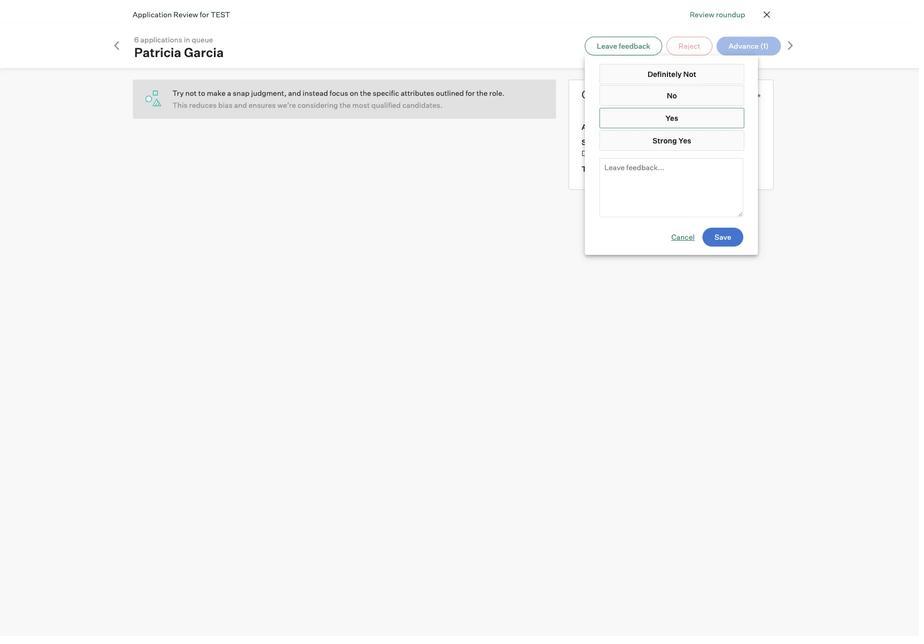 Task type: vqa. For each thing, say whether or not it's contained in the screenshot.
Iñigo Beitia Arévalo
no



Task type: describe. For each thing, give the bounding box(es) containing it.
leave feedback
[[597, 41, 651, 50]]

feedback
[[619, 41, 651, 50]]

job
[[664, 138, 676, 147]]

test
[[211, 10, 230, 19]]

found through job search on google (test dummy)
[[582, 138, 756, 158]]

1 vertical spatial and
[[234, 101, 247, 109]]

try not to make a snap judgment, and instead focus on the specific attributes outlined for the role. this reduces bias and ensures we're considering the most qualified candidates.
[[173, 88, 505, 109]]

most
[[353, 101, 370, 109]]

definitely not
[[648, 70, 697, 79]]

dummy)
[[582, 149, 611, 158]]

strong
[[653, 136, 678, 145]]

tags:
[[582, 164, 602, 173]]

outlined
[[436, 88, 464, 97]]

1 horizontal spatial and
[[288, 88, 301, 97]]

candidate
[[582, 88, 632, 101]]

we're
[[278, 101, 296, 109]]

bias
[[218, 101, 233, 109]]

make
[[207, 88, 226, 97]]

cancel link
[[672, 232, 695, 243]]

6
[[134, 35, 139, 44]]

for inside try not to make a snap judgment, and instead focus on the specific attributes outlined for the role. this reduces bias and ensures we're considering the most qualified candidates.
[[466, 88, 475, 97]]

garcia
[[184, 44, 224, 60]]

Leave feedback... text field
[[600, 158, 744, 217]]

18,
[[671, 123, 681, 131]]

applied
[[582, 123, 610, 131]]

instead
[[303, 88, 328, 97]]

review roundup
[[690, 10, 746, 19]]

not
[[684, 70, 697, 79]]

candidates.
[[403, 101, 443, 109]]

0 horizontal spatial yes
[[666, 114, 679, 123]]

qualified
[[372, 101, 401, 109]]

specific
[[373, 88, 399, 97]]

through
[[635, 138, 662, 147]]

on inside the found through job search on google (test dummy)
[[703, 138, 711, 147]]

queue
[[192, 35, 213, 44]]

considering
[[298, 101, 338, 109]]

in
[[184, 35, 190, 44]]

6 applications in queue patricia garcia
[[134, 35, 224, 60]]

leave
[[597, 41, 618, 50]]

patricia garcia link
[[134, 44, 224, 60]]

to
[[198, 88, 205, 97]]

on inside try not to make a snap judgment, and instead focus on the specific attributes outlined for the role. this reduces bias and ensures we're considering the most qualified candidates.
[[350, 88, 359, 97]]

application review for test
[[133, 10, 230, 19]]

(test
[[739, 138, 756, 147]]

a
[[227, 88, 231, 97]]



Task type: locate. For each thing, give the bounding box(es) containing it.
applied date: september 18, 2023
[[582, 123, 700, 131]]

save
[[715, 233, 732, 241]]

1 vertical spatial on
[[703, 138, 711, 147]]

1 horizontal spatial for
[[466, 88, 475, 97]]

role.
[[490, 88, 505, 97]]

2 review from the left
[[174, 10, 198, 19]]

the up most
[[360, 88, 372, 97]]

source:
[[582, 138, 610, 147]]

candidate actions image
[[749, 94, 762, 97]]

review roundup link
[[690, 9, 746, 20]]

on up most
[[350, 88, 359, 97]]

review
[[690, 10, 715, 19], [174, 10, 198, 19]]

google
[[713, 138, 737, 147]]

2023
[[682, 123, 700, 131]]

definitely
[[648, 70, 682, 79]]

not
[[186, 88, 197, 97]]

for right outlined
[[466, 88, 475, 97]]

2 horizontal spatial the
[[477, 88, 488, 97]]

focus
[[330, 88, 349, 97]]

candidate actions element
[[749, 85, 762, 104]]

review left roundup
[[690, 10, 715, 19]]

yes left '2023'
[[666, 114, 679, 123]]

on right search
[[703, 138, 711, 147]]

patricia
[[134, 44, 181, 60]]

tooltip
[[585, 55, 759, 255]]

cancel
[[672, 233, 695, 241]]

candidate details
[[582, 88, 667, 101]]

application
[[133, 10, 172, 19]]

details
[[635, 88, 667, 101]]

leave feedback button
[[585, 36, 663, 55]]

september
[[632, 123, 670, 131]]

the down focus
[[340, 101, 351, 109]]

date:
[[611, 123, 630, 131]]

save button
[[703, 228, 744, 247]]

judgment,
[[251, 88, 287, 97]]

1 vertical spatial for
[[466, 88, 475, 97]]

found
[[612, 138, 634, 147]]

0 vertical spatial on
[[350, 88, 359, 97]]

0 vertical spatial for
[[200, 10, 209, 19]]

1 horizontal spatial the
[[360, 88, 372, 97]]

next element
[[786, 40, 796, 52]]

1 review from the left
[[690, 10, 715, 19]]

this
[[173, 101, 188, 109]]

for
[[200, 10, 209, 19], [466, 88, 475, 97]]

for left test
[[200, 10, 209, 19]]

tooltip containing definitely not
[[585, 55, 759, 255]]

and up we're
[[288, 88, 301, 97]]

the left the role.
[[477, 88, 488, 97]]

previous element
[[111, 40, 122, 52]]

review up in
[[174, 10, 198, 19]]

0 horizontal spatial the
[[340, 101, 351, 109]]

management
[[614, 165, 661, 174]]

close image
[[761, 8, 774, 21]]

1 vertical spatial yes
[[679, 136, 692, 145]]

search
[[678, 138, 701, 147]]

no
[[667, 91, 678, 100]]

0 horizontal spatial review
[[174, 10, 198, 19]]

1 horizontal spatial yes
[[679, 136, 692, 145]]

the
[[360, 88, 372, 97], [477, 88, 488, 97], [340, 101, 351, 109]]

yes down '2023'
[[679, 136, 692, 145]]

reduces
[[189, 101, 217, 109]]

on
[[350, 88, 359, 97], [703, 138, 711, 147]]

snap
[[233, 88, 250, 97]]

try
[[173, 88, 184, 97]]

0 vertical spatial and
[[288, 88, 301, 97]]

attributes
[[401, 88, 435, 97]]

1 horizontal spatial on
[[703, 138, 711, 147]]

roundup
[[717, 10, 746, 19]]

and down the snap
[[234, 101, 247, 109]]

1 horizontal spatial review
[[690, 10, 715, 19]]

0 horizontal spatial on
[[350, 88, 359, 97]]

applications
[[140, 35, 182, 44]]

strong yes
[[653, 136, 692, 145]]

yes
[[666, 114, 679, 123], [679, 136, 692, 145]]

ensures
[[249, 101, 276, 109]]

0 horizontal spatial for
[[200, 10, 209, 19]]

and
[[288, 88, 301, 97], [234, 101, 247, 109]]

0 vertical spatial yes
[[666, 114, 679, 123]]

0 horizontal spatial and
[[234, 101, 247, 109]]



